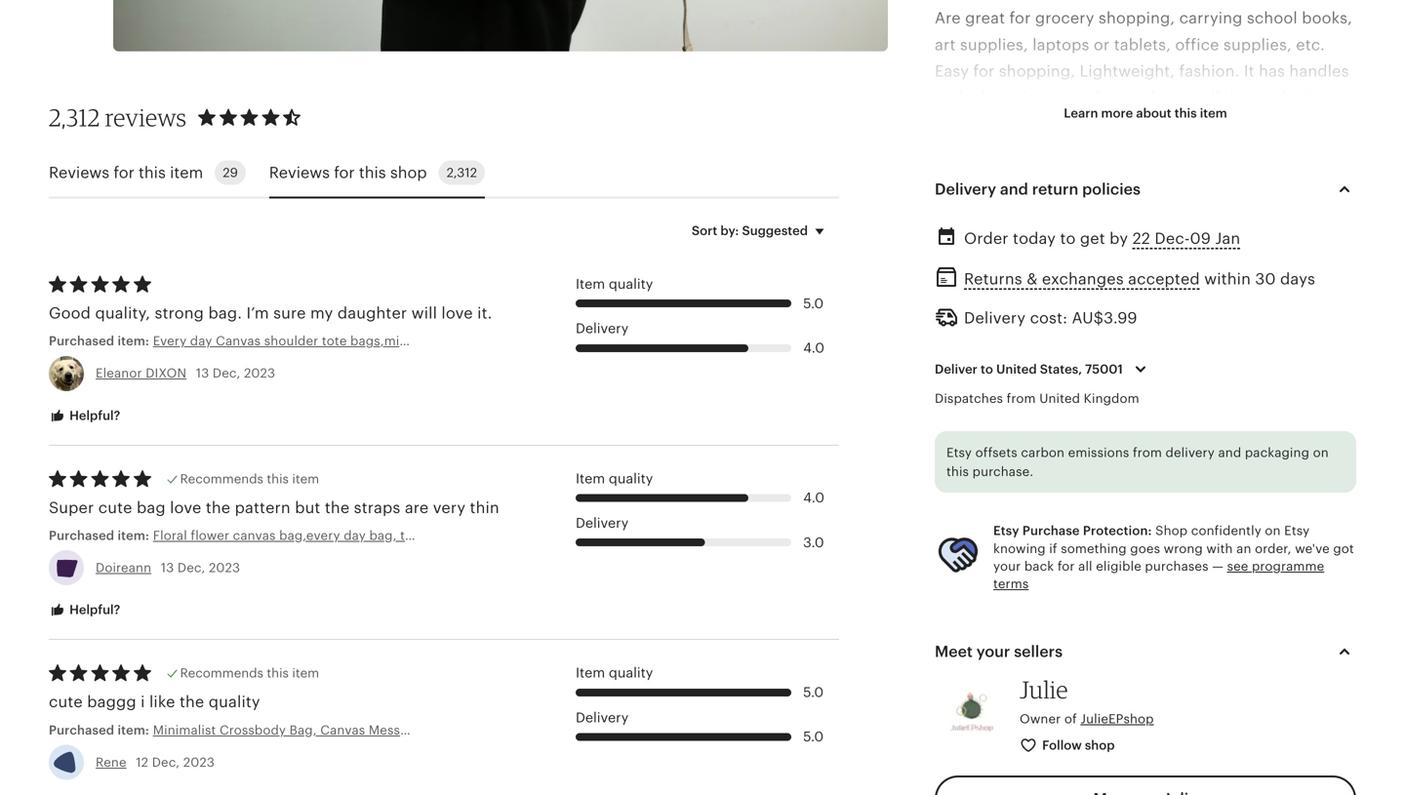 Task type: locate. For each thing, give the bounding box(es) containing it.
to up pour
[[1061, 230, 1076, 248]]

dec,
[[213, 366, 241, 381], [178, 561, 205, 576], [152, 756, 180, 770]]

1 vertical spatial recommends this item
[[180, 667, 319, 681]]

1 reviews from the left
[[49, 164, 110, 181]]

water down fade.
[[1112, 301, 1155, 319]]

1 vertical spatial with
[[1207, 542, 1234, 556]]

school
[[1248, 9, 1298, 27]]

helpful? button down eleanor
[[34, 398, 135, 434]]

2 - from the top
[[935, 195, 941, 213]]

0 horizontal spatial etsy
[[947, 446, 972, 460]]

goes
[[1131, 542, 1161, 556]]

0 horizontal spatial united
[[997, 362, 1037, 377]]

au$
[[1072, 310, 1104, 327]]

your up terms
[[994, 559, 1021, 574]]

supplies,
[[961, 36, 1029, 54], [1224, 36, 1292, 54]]

1 item: from the top
[[118, 334, 149, 349]]

1 vertical spatial from
[[1133, 446, 1163, 460]]

recommends this item
[[180, 472, 319, 487], [180, 667, 319, 681]]

shopping, up inner
[[999, 63, 1076, 80]]

to right deliver
[[981, 362, 994, 377]]

and
[[935, 89, 964, 107], [1001, 181, 1029, 198], [1159, 301, 1188, 319], [1219, 446, 1242, 460]]

1 purchased from the top
[[49, 334, 114, 349]]

purchased item: up the doireann
[[49, 529, 153, 543]]

within
[[1205, 270, 1252, 288]]

2 supplies, from the left
[[1224, 36, 1292, 54]]

quality for good quality, strong bag.  i'm sure my daughter will love it.
[[609, 276, 653, 292]]

reviews for reviews for this shop
[[269, 164, 330, 181]]

dec, for pattern
[[178, 561, 205, 576]]

shop inside tab list
[[390, 164, 427, 181]]

confidently
[[1192, 524, 1262, 539]]

on right packaging
[[1314, 446, 1329, 460]]

2023 down pattern
[[209, 561, 240, 576]]

from left delivery
[[1133, 446, 1163, 460]]

2 wash from the left
[[1237, 301, 1276, 319]]

1 horizontal spatial with
[[1207, 542, 1234, 556]]

2023 down i'm
[[244, 366, 275, 381]]

1 horizontal spatial supplies,
[[1224, 36, 1292, 54]]

reviews right 29
[[269, 164, 330, 181]]

item: down the i at the bottom
[[118, 723, 149, 738]]

the right 'put'
[[965, 222, 990, 239]]

recommends up pattern
[[180, 472, 264, 487]]

0 horizontal spatial bag
[[137, 499, 166, 517]]

cm right "38"
[[1017, 434, 1041, 452]]

with inside -wash notice -soak the detergent in cold water,after fully dissolving, put the bag in water to wash. -please do not pour detergent directly on the bag,this may cause the bag to fade. -please wash with cold water and try to wash by hand.
[[1037, 301, 1070, 319]]

dec, right doireann 'link'
[[178, 561, 205, 576]]

cute right super
[[98, 499, 132, 517]]

1 vertical spatial purchased
[[49, 529, 114, 543]]

3.99
[[1104, 310, 1138, 327]]

1 item from the top
[[576, 276, 606, 292]]

soak
[[941, 195, 978, 213]]

2 recommends this item from the top
[[180, 667, 319, 681]]

2 vertical spatial item:
[[118, 723, 149, 738]]

3 purchased from the top
[[49, 723, 114, 738]]

3 purchased item: from the top
[[49, 723, 153, 738]]

back
[[1025, 559, 1055, 574]]

1 horizontal spatial reviews
[[269, 164, 330, 181]]

cm down deliver to united states, 75001
[[1021, 381, 1045, 399]]

0 vertical spatial cold
[[1109, 195, 1143, 213]]

water up pour
[[1046, 222, 1089, 239]]

1 recommends this item from the top
[[180, 472, 319, 487]]

3 - from the top
[[935, 248, 941, 266]]

cold
[[1109, 195, 1143, 213], [1074, 301, 1108, 319]]

0 vertical spatial 2,312
[[49, 103, 100, 132]]

3 item: from the top
[[118, 723, 149, 738]]

supplies, down "great"
[[961, 36, 1029, 54]]

the up 30
[[1253, 248, 1278, 266]]

art
[[935, 36, 956, 54]]

order
[[965, 230, 1009, 248]]

0 vertical spatial love
[[442, 305, 473, 322]]

0 horizontal spatial detergent
[[1011, 195, 1087, 213]]

0 vertical spatial purchased
[[49, 334, 114, 349]]

love up doireann 13 dec, 2023
[[170, 499, 202, 517]]

item: down quality,
[[118, 334, 149, 349]]

bag down pour
[[1049, 275, 1078, 292]]

0 horizontal spatial from
[[1007, 392, 1036, 406]]

0 vertical spatial 13
[[196, 366, 209, 381]]

and inside etsy offsets carbon emissions from delivery and packaging on this purchase.
[[1219, 446, 1242, 460]]

the down notice
[[982, 195, 1007, 213]]

get down the handles on the top of the page
[[1320, 89, 1345, 107]]

5.0 for cute baggg i like the quality
[[804, 685, 824, 701]]

1 horizontal spatial in
[[1091, 195, 1105, 213]]

0 vertical spatial detergent
[[1011, 195, 1087, 213]]

easy
[[935, 63, 970, 80]]

0 horizontal spatial shop
[[390, 164, 427, 181]]

etsy inside etsy offsets carbon emissions from delivery and packaging on this purchase.
[[947, 446, 972, 460]]

75001
[[1086, 362, 1124, 377]]

you up purchases
[[1174, 540, 1202, 558]]

1 vertical spatial 5.0
[[804, 685, 824, 701]]

0 horizontal spatial in
[[1028, 222, 1042, 239]]

with
[[1037, 301, 1070, 319], [1207, 542, 1234, 556]]

on
[[1230, 248, 1249, 266], [1314, 446, 1329, 460], [1266, 524, 1281, 539]]

1 purchased item: from the top
[[49, 334, 153, 349]]

1 horizontal spatial shopping,
[[1099, 9, 1176, 27]]

and left return
[[1001, 181, 1029, 198]]

you right if at the bottom right of page
[[950, 540, 978, 558]]

purchased down super
[[49, 529, 114, 543]]

this inside "dropdown button"
[[1175, 106, 1198, 121]]

your inside shop confidently on etsy knowing if something goes wrong with an order, we've got your back for all eligible purchases —
[[994, 559, 1021, 574]]

1 item quality from the top
[[576, 276, 653, 292]]

0 vertical spatial item:
[[118, 334, 149, 349]]

etsy up have
[[994, 524, 1020, 539]]

fade.
[[1103, 275, 1141, 292]]

please down the order
[[941, 248, 990, 266]]

detergent down 22
[[1088, 248, 1163, 266]]

0 vertical spatial 5.0
[[804, 296, 824, 311]]

0 horizontal spatial 2,312
[[49, 103, 100, 132]]

things
[[1225, 89, 1272, 107]]

1 4.0 from the top
[[804, 340, 825, 356]]

2 helpful? button from the top
[[34, 593, 135, 629]]

1 vertical spatial cold
[[1074, 301, 1108, 319]]

0 horizontal spatial with
[[1037, 301, 1070, 319]]

etsy up us
[[1285, 524, 1310, 539]]

sort by: suggested
[[692, 224, 808, 238]]

notice
[[985, 169, 1035, 186]]

in up order today to get by 22 dec-09 jan
[[1091, 195, 1105, 213]]

with up —
[[1207, 542, 1234, 556]]

if you have any other question, you can contact us every time.
[[935, 540, 1319, 585]]

please
[[941, 248, 990, 266], [941, 301, 990, 319]]

rene link
[[96, 756, 127, 770]]

on up "order,"
[[1266, 524, 1281, 539]]

delivery and return policies
[[935, 181, 1141, 198]]

2 recommends from the top
[[180, 667, 264, 681]]

this inside etsy offsets carbon emissions from delivery and packaging on this purchase.
[[947, 465, 970, 479]]

2 reviews from the left
[[269, 164, 330, 181]]

0 horizontal spatial cute
[[49, 694, 83, 711]]

dec, right 12
[[152, 756, 180, 770]]

for
[[1010, 9, 1031, 27], [974, 63, 995, 80], [114, 164, 135, 181], [334, 164, 355, 181], [1058, 559, 1075, 574]]

recommends up "cute baggg i like the quality"
[[180, 667, 264, 681]]

item
[[576, 276, 606, 292], [576, 471, 606, 487], [576, 666, 606, 681]]

2 purchased item: from the top
[[49, 529, 153, 543]]

packaging
[[1246, 446, 1310, 460]]

eleanor
[[96, 366, 142, 381]]

books,
[[1303, 9, 1353, 27]]

1 vertical spatial get
[[1081, 230, 1106, 248]]

united down states,
[[1040, 392, 1081, 406]]

item for very
[[576, 471, 606, 487]]

13 right doireann 'link'
[[161, 561, 174, 576]]

purchased item:
[[49, 334, 153, 349], [49, 529, 153, 543], [49, 723, 153, 738]]

1 vertical spatial item
[[576, 471, 606, 487]]

2 vertical spatial item
[[576, 666, 606, 681]]

and right delivery
[[1219, 446, 1242, 460]]

etsy for etsy offsets carbon emissions from delivery and packaging on this purchase.
[[947, 446, 972, 460]]

2 helpful? from the top
[[66, 603, 120, 618]]

purchased item: down quality,
[[49, 334, 153, 349]]

1 horizontal spatial detergent
[[1088, 248, 1163, 266]]

1 vertical spatial helpful?
[[66, 603, 120, 618]]

0 vertical spatial with
[[1037, 301, 1070, 319]]

0 horizontal spatial on
[[1230, 248, 1249, 266]]

1 supplies, from the left
[[961, 36, 1029, 54]]

0 vertical spatial get
[[1320, 89, 1345, 107]]

height:
[[935, 434, 989, 452]]

helpful? down eleanor
[[66, 408, 120, 423]]

delivery for good quality, strong bag.  i'm sure my daughter will love it.
[[576, 321, 629, 337]]

2 purchased from the top
[[49, 529, 114, 543]]

and inside dropdown button
[[1001, 181, 1029, 198]]

from inside etsy offsets carbon emissions from delivery and packaging on this purchase.
[[1133, 446, 1163, 460]]

5.0
[[804, 296, 824, 311], [804, 685, 824, 701], [804, 729, 824, 745]]

0 vertical spatial bag
[[994, 222, 1023, 239]]

it.
[[478, 305, 493, 322]]

don't
[[1277, 89, 1315, 107]]

0 vertical spatial cm
[[1021, 381, 1045, 399]]

2 please from the top
[[941, 301, 990, 319]]

1 vertical spatial on
[[1314, 446, 1329, 460]]

2023 right 12
[[183, 756, 215, 770]]

0 vertical spatial helpful?
[[66, 408, 120, 423]]

item quality for very
[[576, 471, 653, 487]]

love
[[442, 305, 473, 322], [170, 499, 202, 517]]

1 vertical spatial item:
[[118, 529, 149, 543]]

0 vertical spatial item
[[576, 276, 606, 292]]

on inside shop confidently on etsy knowing if something goes wrong with an order, we've got your back for all eligible purchases —
[[1266, 524, 1281, 539]]

4.0 for delivery
[[804, 340, 825, 356]]

0 vertical spatial helpful? button
[[34, 398, 135, 434]]

2 horizontal spatial etsy
[[1285, 524, 1310, 539]]

programme
[[1253, 559, 1325, 574]]

0 vertical spatial recommends
[[180, 472, 264, 487]]

1 vertical spatial by
[[1280, 301, 1299, 319]]

super cute bag love the pattern but the straps are very thin
[[49, 499, 500, 517]]

0 vertical spatial recommends this item
[[180, 472, 319, 487]]

delivery cost: au$ 3.99
[[965, 310, 1138, 327]]

1 vertical spatial bag
[[1049, 275, 1078, 292]]

detergent up today
[[1011, 195, 1087, 213]]

1 horizontal spatial get
[[1320, 89, 1345, 107]]

delivery inside delivery and return policies dropdown button
[[935, 181, 997, 198]]

0 horizontal spatial supplies,
[[961, 36, 1029, 54]]

by left 22
[[1110, 230, 1129, 248]]

on down jan
[[1230, 248, 1249, 266]]

your inside dropdown button
[[977, 643, 1011, 661]]

pattern
[[235, 499, 291, 517]]

in up not
[[1028, 222, 1042, 239]]

bag up doireann 13 dec, 2023
[[137, 499, 166, 517]]

please down may
[[941, 301, 990, 319]]

1 vertical spatial cm
[[1017, 434, 1041, 452]]

julie image
[[935, 681, 1008, 754]]

and left a
[[935, 89, 964, 107]]

2 item: from the top
[[118, 529, 149, 543]]

love left it.
[[442, 305, 473, 322]]

2,312 for 2,312
[[447, 166, 477, 180]]

shopping, up tablets,
[[1099, 9, 1176, 27]]

1 horizontal spatial water
[[1112, 301, 1155, 319]]

reviews for this item
[[49, 164, 203, 181]]

jan
[[1216, 230, 1241, 248]]

wash down 30
[[1237, 301, 1276, 319]]

0 horizontal spatial you
[[950, 540, 978, 558]]

cold up wash.
[[1109, 195, 1143, 213]]

1 vertical spatial your
[[977, 643, 1011, 661]]

1 helpful? button from the top
[[34, 398, 135, 434]]

shop inside "link"
[[1085, 739, 1115, 753]]

purchased item: down baggg
[[49, 723, 153, 738]]

are
[[935, 9, 961, 27]]

helpful? button down the doireann
[[34, 593, 135, 629]]

1 vertical spatial 2,312
[[447, 166, 477, 180]]

a
[[968, 89, 977, 107]]

reviews down "2,312 reviews"
[[49, 164, 110, 181]]

0 vertical spatial please
[[941, 248, 990, 266]]

1 vertical spatial united
[[1040, 392, 1081, 406]]

2 horizontal spatial on
[[1314, 446, 1329, 460]]

to left fade.
[[1083, 275, 1098, 292]]

1 horizontal spatial united
[[1040, 392, 1081, 406]]

united inside dropdown button
[[997, 362, 1037, 377]]

0 vertical spatial item quality
[[576, 276, 653, 292]]

strong
[[155, 305, 204, 322]]

1 horizontal spatial from
[[1133, 446, 1163, 460]]

1 horizontal spatial you
[[1174, 540, 1202, 558]]

1 vertical spatial dec,
[[178, 561, 205, 576]]

item
[[1201, 106, 1228, 121], [170, 164, 203, 181], [292, 472, 319, 487], [292, 667, 319, 681]]

1 vertical spatial purchased item:
[[49, 529, 153, 543]]

2 4.0 from the top
[[804, 490, 825, 506]]

detergent
[[1011, 195, 1087, 213], [1088, 248, 1163, 266]]

1 horizontal spatial cute
[[98, 499, 132, 517]]

12
[[136, 756, 149, 770]]

0 vertical spatial united
[[997, 362, 1037, 377]]

3 item from the top
[[576, 666, 606, 681]]

get up pour
[[1081, 230, 1106, 248]]

eleanor dixon 13 dec, 2023
[[96, 366, 275, 381]]

helpful? for super
[[66, 603, 120, 618]]

0 vertical spatial on
[[1230, 248, 1249, 266]]

cold down exchanges
[[1074, 301, 1108, 319]]

learn more about this item button
[[1050, 96, 1243, 131]]

1 vertical spatial cute
[[49, 694, 83, 711]]

1 vertical spatial shopping,
[[999, 63, 1076, 80]]

1 vertical spatial shop
[[1085, 739, 1115, 753]]

and left 'try'
[[1159, 301, 1188, 319]]

return
[[1033, 181, 1079, 198]]

item: up the doireann
[[118, 529, 149, 543]]

purchased down baggg
[[49, 723, 114, 738]]

1 5.0 from the top
[[804, 296, 824, 311]]

grocery
[[1036, 9, 1095, 27]]

size
[[941, 355, 972, 372]]

dec, down the bag.
[[213, 366, 241, 381]]

etc.
[[1297, 36, 1326, 54]]

from down deliver to united states, 75001
[[1007, 392, 1036, 406]]

by inside -wash notice -soak the detergent in cold water,after fully dissolving, put the bag in water to wash. -please do not pour detergent directly on the bag,this may cause the bag to fade. -please wash with cold water and try to wash by hand.
[[1280, 301, 1299, 319]]

united for to
[[997, 362, 1037, 377]]

returns
[[965, 270, 1023, 288]]

3.0
[[804, 535, 825, 550]]

on inside -wash notice -soak the detergent in cold water,after fully dissolving, put the bag in water to wash. -please do not pour detergent directly on the bag,this may cause the bag to fade. -please wash with cold water and try to wash by hand.
[[1230, 248, 1249, 266]]

to left wash.
[[1093, 222, 1109, 239]]

wash
[[994, 301, 1033, 319], [1237, 301, 1276, 319]]

delivery for super cute bag love the pattern but the straps are very thin
[[576, 515, 629, 531]]

by down days
[[1280, 301, 1299, 319]]

2 5.0 from the top
[[804, 685, 824, 701]]

united up 33
[[997, 362, 1037, 377]]

this
[[1175, 106, 1198, 121], [139, 164, 166, 181], [359, 164, 386, 181], [947, 465, 970, 479], [267, 472, 289, 487], [267, 667, 289, 681]]

1 recommends from the top
[[180, 472, 264, 487]]

0 vertical spatial dec,
[[213, 366, 241, 381]]

1 horizontal spatial cold
[[1109, 195, 1143, 213]]

2 you from the left
[[1174, 540, 1202, 558]]

2 vertical spatial 2023
[[183, 756, 215, 770]]

1 helpful? from the top
[[66, 408, 120, 423]]

29
[[223, 166, 238, 180]]

1 please from the top
[[941, 248, 990, 266]]

2 vertical spatial purchased
[[49, 723, 114, 738]]

2 item quality from the top
[[576, 471, 653, 487]]

tab list containing reviews for this item
[[49, 149, 840, 199]]

1 vertical spatial water
[[1112, 301, 1155, 319]]

supplies, up it
[[1224, 36, 1292, 54]]

bag
[[994, 222, 1023, 239], [1049, 275, 1078, 292], [137, 499, 166, 517]]

accepted
[[1129, 270, 1201, 288]]

0 vertical spatial 4.0
[[804, 340, 825, 356]]

1 vertical spatial 2023
[[209, 561, 240, 576]]

etsy left 'offsets'
[[947, 446, 972, 460]]

purchased down good
[[49, 334, 114, 349]]

3 5.0 from the top
[[804, 729, 824, 745]]

purchased item: for cute
[[49, 529, 153, 543]]

learn more about this item
[[1064, 106, 1228, 121]]

order today to get by 22 dec-09 jan
[[965, 230, 1241, 248]]

with inside shop confidently on etsy knowing if something goes wrong with an order, we've got your back for all eligible purchases —
[[1207, 542, 1234, 556]]

2 horizontal spatial bag
[[1049, 275, 1078, 292]]

with left au$
[[1037, 301, 1070, 319]]

meet
[[935, 643, 973, 661]]

1 horizontal spatial wash
[[1237, 301, 1276, 319]]

every
[[935, 567, 977, 585]]

but
[[295, 499, 321, 517]]

5 - from the top
[[935, 355, 941, 372]]

0 vertical spatial from
[[1007, 392, 1036, 406]]

cute left baggg
[[49, 694, 83, 711]]

cm inside -size length:  33 cm
[[1021, 381, 1045, 399]]

can
[[1206, 540, 1234, 558]]

julie owner of julieepshop
[[1020, 675, 1155, 727]]

2 vertical spatial 5.0
[[804, 729, 824, 745]]

wash down cause at the top of page
[[994, 301, 1033, 319]]

bag up do
[[994, 222, 1023, 239]]

tab list
[[49, 149, 840, 199]]

2 item from the top
[[576, 471, 606, 487]]

1 vertical spatial item quality
[[576, 471, 653, 487]]

2 vertical spatial purchased item:
[[49, 723, 153, 738]]

0 vertical spatial your
[[994, 559, 1021, 574]]

helpful? down the doireann
[[66, 603, 120, 618]]

fully
[[1236, 195, 1269, 213]]

4 - from the top
[[935, 301, 941, 319]]

days
[[1281, 270, 1316, 288]]

see
[[1228, 559, 1249, 574]]

policies
[[1083, 181, 1141, 198]]

0 horizontal spatial cold
[[1074, 301, 1108, 319]]

1 vertical spatial recommends
[[180, 667, 264, 681]]

13 right dixon
[[196, 366, 209, 381]]

an
[[1237, 542, 1252, 556]]

by:
[[721, 224, 739, 238]]

your right meet
[[977, 643, 1011, 661]]

1 vertical spatial helpful? button
[[34, 593, 135, 629]]

item inside learn more about this item "dropdown button"
[[1201, 106, 1228, 121]]



Task type: vqa. For each thing, say whether or not it's contained in the screenshot.
PROGRAMME
yes



Task type: describe. For each thing, give the bounding box(es) containing it.
eleanor dixon link
[[96, 366, 187, 381]]

0 horizontal spatial get
[[1081, 230, 1106, 248]]

office
[[1176, 36, 1220, 54]]

helpful? button for super
[[34, 593, 135, 629]]

0 horizontal spatial shopping,
[[999, 63, 1076, 80]]

pocket
[[1067, 89, 1120, 107]]

2023 for pattern
[[209, 561, 240, 576]]

recommends for pattern
[[180, 472, 264, 487]]

i'm
[[246, 305, 269, 322]]

recommends this item for quality
[[180, 667, 319, 681]]

the right "but"
[[325, 499, 350, 517]]

wash.
[[1113, 222, 1157, 239]]

delivery and return policies button
[[918, 166, 1375, 213]]

-wash notice -soak the detergent in cold water,after fully dissolving, put the bag in water to wash. -please do not pour detergent directly on the bag,this may cause the bag to fade. -please wash with cold water and try to wash by hand.
[[935, 169, 1355, 319]]

1 wash from the left
[[994, 301, 1033, 319]]

sellers
[[1015, 643, 1063, 661]]

0 vertical spatial cute
[[98, 499, 132, 517]]

rene 12 dec, 2023
[[96, 756, 215, 770]]

returns & exchanges accepted button
[[965, 265, 1201, 293]]

length:
[[935, 381, 993, 399]]

1 vertical spatial detergent
[[1088, 248, 1163, 266]]

to right 'try'
[[1217, 301, 1233, 319]]

will
[[412, 305, 437, 322]]

suggested
[[742, 224, 808, 238]]

get inside are great for grocery shopping, carrying school books, art supplies, laptops or tablets, office supplies, etc. easy for shopping, lightweight, fashion. it has handles and a large inner pocket so that small things don't get lost.
[[1320, 89, 1345, 107]]

and inside -wash notice -soak the detergent in cold water,after fully dissolving, put the bag in water to wash. -please do not pour detergent directly on the bag,this may cause the bag to fade. -please wash with cold water and try to wash by hand.
[[1159, 301, 1188, 319]]

wash
[[940, 169, 981, 186]]

-size length:  33 cm
[[935, 355, 1045, 399]]

1 vertical spatial in
[[1028, 222, 1042, 239]]

good
[[49, 305, 91, 322]]

4.0 for item quality
[[804, 490, 825, 506]]

on inside etsy offsets carbon emissions from delivery and packaging on this purchase.
[[1314, 446, 1329, 460]]

helpful? for good
[[66, 408, 120, 423]]

julie
[[1020, 675, 1069, 704]]

1 - from the top
[[935, 169, 940, 186]]

purchased for super
[[49, 529, 114, 543]]

follow
[[1043, 739, 1082, 753]]

1 horizontal spatial bag
[[994, 222, 1023, 239]]

38
[[993, 434, 1013, 452]]

dec-
[[1155, 230, 1191, 248]]

delivery for cute baggg i like the quality
[[576, 710, 629, 726]]

0 vertical spatial shopping,
[[1099, 9, 1176, 27]]

0 horizontal spatial water
[[1046, 222, 1089, 239]]

learn
[[1064, 106, 1099, 121]]

if
[[1050, 542, 1058, 556]]

5.0 for good quality, strong bag.  i'm sure my daughter will love it.
[[804, 296, 824, 311]]

to inside dropdown button
[[981, 362, 994, 377]]

reviews
[[105, 103, 187, 132]]

0 vertical spatial 2023
[[244, 366, 275, 381]]

bag.
[[208, 305, 242, 322]]

purchased for cute
[[49, 723, 114, 738]]

item: for cute
[[118, 529, 149, 543]]

straps
[[354, 499, 401, 517]]

or
[[1094, 36, 1110, 54]]

1 you from the left
[[950, 540, 978, 558]]

2023 for quality
[[183, 756, 215, 770]]

quality for super cute bag love the pattern but the straps are very thin
[[609, 471, 653, 487]]

offsets
[[976, 446, 1018, 460]]

small
[[1181, 89, 1220, 107]]

sort
[[692, 224, 718, 238]]

delivery
[[1166, 446, 1215, 460]]

reviews for reviews for this item
[[49, 164, 110, 181]]

returns & exchanges accepted within 30 days
[[965, 270, 1316, 288]]

2 vertical spatial bag
[[137, 499, 166, 517]]

quality for cute baggg i like the quality
[[609, 666, 653, 681]]

see programme terms
[[994, 559, 1325, 592]]

wrong
[[1164, 542, 1204, 556]]

etsy inside shop confidently on etsy knowing if something goes wrong with an order, we've got your back for all eligible purchases —
[[1285, 524, 1310, 539]]

helpful? button for good
[[34, 398, 135, 434]]

us
[[1301, 540, 1319, 558]]

other
[[1053, 540, 1094, 558]]

1 horizontal spatial love
[[442, 305, 473, 322]]

we've
[[1296, 542, 1330, 556]]

1 vertical spatial 13
[[161, 561, 174, 576]]

states,
[[1040, 362, 1083, 377]]

purchased for good
[[49, 334, 114, 349]]

that
[[1146, 89, 1176, 107]]

etsy offsets carbon emissions from delivery and packaging on this purchase.
[[947, 446, 1329, 479]]

item: for baggg
[[118, 723, 149, 738]]

purchased item: for baggg
[[49, 723, 153, 738]]

and inside are great for grocery shopping, carrying school books, art supplies, laptops or tablets, office supplies, etc. easy for shopping, lightweight, fashion. it has handles and a large inner pocket so that small things don't get lost.
[[935, 89, 964, 107]]

height:   38 cm
[[935, 434, 1041, 452]]

about
[[1137, 106, 1172, 121]]

quality,
[[95, 305, 150, 322]]

dispatches
[[935, 392, 1004, 406]]

got
[[1334, 542, 1355, 556]]

meet your sellers button
[[918, 629, 1375, 675]]

have
[[982, 540, 1018, 558]]

item for it.
[[576, 276, 606, 292]]

1 vertical spatial love
[[170, 499, 202, 517]]

recommends this item for pattern
[[180, 472, 319, 487]]

lost.
[[935, 116, 968, 133]]

doireann 13 dec, 2023
[[96, 561, 240, 576]]

the down not
[[1020, 275, 1045, 292]]

the left pattern
[[206, 499, 231, 517]]

30
[[1256, 270, 1277, 288]]

item: for quality,
[[118, 334, 149, 349]]

item quality for it.
[[576, 276, 653, 292]]

question,
[[1098, 540, 1170, 558]]

2,312 reviews
[[49, 103, 187, 132]]

- inside -size length:  33 cm
[[935, 355, 941, 372]]

united for from
[[1040, 392, 1081, 406]]

purchases
[[1146, 559, 1209, 574]]

something
[[1061, 542, 1127, 556]]

1 horizontal spatial 13
[[196, 366, 209, 381]]

time.
[[981, 567, 1020, 585]]

2,312 for 2,312 reviews
[[49, 103, 100, 132]]

carbon
[[1022, 446, 1065, 460]]

inner
[[1024, 89, 1063, 107]]

22 dec-09 jan button
[[1133, 225, 1241, 253]]

sort by: suggested button
[[677, 210, 846, 251]]

follow shop
[[1043, 739, 1115, 753]]

purchased item: for quality,
[[49, 334, 153, 349]]

thin
[[470, 499, 500, 517]]

my
[[310, 305, 333, 322]]

julieepshop link
[[1081, 712, 1155, 727]]

so
[[1124, 89, 1142, 107]]

etsy for etsy purchase protection:
[[994, 524, 1020, 539]]

22
[[1133, 230, 1151, 248]]

order,
[[1256, 542, 1292, 556]]

put
[[935, 222, 961, 239]]

any
[[1022, 540, 1049, 558]]

purchase
[[1023, 524, 1080, 539]]

0 vertical spatial in
[[1091, 195, 1105, 213]]

handles
[[1290, 63, 1350, 80]]

09
[[1191, 230, 1212, 248]]

i
[[141, 694, 145, 711]]

great
[[966, 9, 1006, 27]]

large
[[981, 89, 1020, 107]]

for inside shop confidently on etsy knowing if something goes wrong with an order, we've got your back for all eligible purchases —
[[1058, 559, 1075, 574]]

3 item quality from the top
[[576, 666, 653, 681]]

directly
[[1168, 248, 1225, 266]]

the right like on the bottom left of the page
[[180, 694, 204, 711]]

—
[[1213, 559, 1224, 574]]

0 horizontal spatial by
[[1110, 230, 1129, 248]]

deliver
[[935, 362, 978, 377]]

recommends for quality
[[180, 667, 264, 681]]

33
[[998, 381, 1017, 399]]

dec, for quality
[[152, 756, 180, 770]]

not
[[1018, 248, 1044, 266]]

cost:
[[1031, 310, 1068, 327]]

meet your sellers
[[935, 643, 1063, 661]]

lightweight,
[[1080, 63, 1176, 80]]



